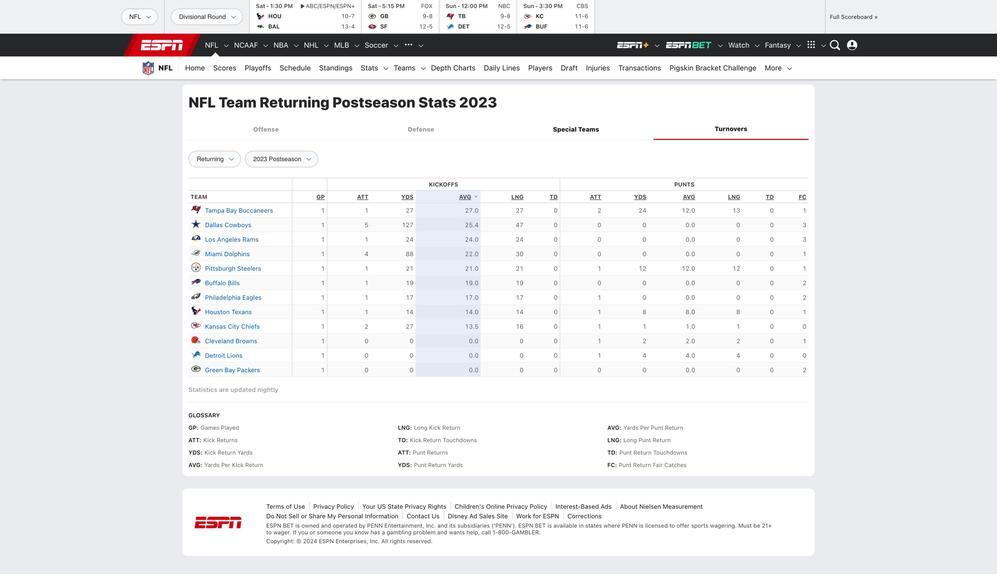 Task type: locate. For each thing, give the bounding box(es) containing it.
more
[[765, 64, 782, 72]]

stats link
[[357, 57, 382, 79]]

0 vertical spatial stats
[[361, 64, 378, 72]]

your
[[362, 503, 376, 511]]

watch
[[729, 41, 750, 49]]

you up enterprises,
[[343, 530, 353, 536]]

12-5 up more sports image
[[419, 23, 433, 30]]

1 12.0 from the top
[[682, 207, 695, 214]]

global navigation element
[[136, 34, 862, 57]]

1 horizontal spatial avg link
[[683, 194, 695, 201]]

ncaaf link
[[230, 34, 262, 57]]

gp for gp
[[317, 194, 325, 201]]

1 vertical spatial or
[[310, 530, 315, 536]]

0 horizontal spatial 9-
[[423, 13, 429, 19]]

1 avg link from the left
[[459, 194, 479, 201]]

12.0 for 24
[[682, 207, 695, 214]]

schedule
[[280, 64, 311, 72]]

0 horizontal spatial or
[[301, 513, 307, 520]]

1 horizontal spatial privacy
[[405, 503, 426, 511]]

privacy up share at the bottom of the page
[[313, 503, 335, 511]]

nfl left home
[[158, 64, 173, 72]]

be
[[754, 523, 760, 530]]

2 avg link from the left
[[683, 194, 695, 201]]

: for punt return touchdowns
[[616, 450, 618, 457]]

11-
[[575, 13, 585, 19], [575, 23, 585, 30]]

9- for nbc
[[501, 13, 507, 19]]

philadelphia eagles image
[[191, 291, 201, 302]]

0 horizontal spatial 12-
[[419, 23, 429, 30]]

2 6 from the top
[[585, 23, 588, 30]]

measurement
[[663, 503, 703, 511]]

11- for kc
[[575, 13, 585, 19]]

more espn image
[[804, 37, 819, 53], [820, 42, 828, 49]]

1 vertical spatial per
[[221, 462, 230, 469]]

fantasy
[[765, 41, 791, 49]]

0 vertical spatial gp
[[317, 194, 325, 201]]

espn bet image up "pigskin"
[[665, 41, 713, 49]]

9-8 down fox
[[423, 13, 433, 19]]

yards down yds : kick return yards
[[205, 462, 220, 469]]

0 horizontal spatial att link
[[357, 194, 369, 201]]

1 horizontal spatial lng link
[[728, 194, 740, 201]]

0 horizontal spatial 21
[[406, 265, 414, 272]]

privacy up "work" at the right of page
[[507, 503, 528, 511]]

0 vertical spatial 12.0
[[682, 207, 695, 214]]

0 horizontal spatial is
[[295, 523, 300, 530]]

pittsburgh steelers image
[[191, 262, 201, 273]]

stats image
[[382, 65, 390, 72]]

pm for sun 12:00 pm
[[479, 3, 488, 9]]

21+
[[762, 523, 772, 530]]

teams
[[394, 64, 416, 72], [578, 126, 599, 133]]

kickoffs
[[429, 181, 458, 188]]

3 is from the left
[[639, 523, 644, 530]]

19
[[406, 280, 414, 287], [516, 280, 524, 287]]

2 9-8 from the left
[[501, 13, 511, 19]]

1 horizontal spatial att link
[[590, 194, 602, 201]]

cleveland browns
[[205, 338, 257, 345]]

long up td : kick return touchdowns
[[414, 425, 428, 432]]

3 for 47
[[803, 222, 807, 229]]

5 left 127
[[365, 222, 369, 229]]

12.0 for 12
[[682, 265, 695, 272]]

8 left 8.0
[[643, 309, 647, 316]]

lng link up 47
[[512, 194, 524, 201]]

2 td link from the left
[[766, 194, 774, 201]]

0 vertical spatial team
[[219, 94, 257, 111]]

2.0
[[686, 338, 695, 345]]

1 vertical spatial teams
[[578, 126, 599, 133]]

kick for att : kick returns
[[203, 437, 215, 444]]

pm right 5:15
[[396, 3, 405, 9]]

0 vertical spatial or
[[301, 513, 307, 520]]

subsidiaries
[[457, 523, 490, 530]]

long down avg : yards per punt return
[[624, 437, 637, 444]]

0.0 for 30
[[686, 251, 695, 258]]

9- down fox
[[423, 13, 429, 19]]

1 vertical spatial 12.0
[[682, 265, 695, 272]]

returns down td : kick return touchdowns
[[427, 450, 448, 457]]

5 inside standings page main content
[[365, 222, 369, 229]]

0.0 for 19
[[686, 280, 695, 287]]

children's online privacy policy
[[455, 503, 547, 511]]

1 horizontal spatial 19
[[516, 280, 524, 287]]

is down sell
[[295, 523, 300, 530]]

bracket
[[696, 64, 721, 72]]

mlb image
[[353, 42, 361, 49]]

0 horizontal spatial teams
[[394, 64, 416, 72]]

yards down td : kick return touchdowns
[[448, 462, 463, 469]]

green bay packers link
[[205, 365, 260, 375]]

0 vertical spatial teams
[[394, 64, 416, 72]]

9-8 down "nbc"
[[501, 13, 511, 19]]

1 horizontal spatial sun
[[524, 3, 534, 9]]

1 6 from the top
[[585, 13, 588, 19]]

hou
[[268, 13, 282, 19]]

abc espn espn+
[[306, 3, 355, 9]]

0 vertical spatial inc.
[[426, 523, 436, 530]]

cleveland browns image
[[191, 335, 201, 345]]

2 11- from the top
[[575, 23, 585, 30]]

punt down td : punt return touchdowns
[[619, 462, 632, 469]]

12-5 for nbc
[[497, 23, 511, 30]]

1 horizontal spatial 12-5
[[497, 23, 511, 30]]

kick down games
[[203, 437, 215, 444]]

0 horizontal spatial yds link
[[401, 194, 414, 201]]

1 vertical spatial 3
[[803, 236, 807, 243]]

1 horizontal spatial 17
[[516, 294, 524, 301]]

1 horizontal spatial you
[[343, 530, 353, 536]]

bay inside 'tampa bay buccaneers' link
[[226, 207, 237, 214]]

do not sell or share my personal information link
[[266, 513, 399, 520]]

city
[[228, 323, 240, 330]]

19 down 30
[[516, 280, 524, 287]]

work
[[516, 513, 531, 520]]

special teams link
[[499, 120, 654, 139]]

0 horizontal spatial gp
[[189, 425, 197, 432]]

1 horizontal spatial long
[[624, 437, 637, 444]]

0 horizontal spatial 9-8
[[423, 13, 433, 19]]

daily lines link
[[480, 57, 524, 79]]

30
[[516, 251, 524, 258]]

team down scores 'link'
[[219, 94, 257, 111]]

('penn').
[[492, 523, 517, 530]]

21 down 30
[[516, 265, 524, 272]]

kick up att : punt returns
[[410, 437, 422, 444]]

0 vertical spatial 11-
[[575, 13, 585, 19]]

los angeles rams
[[205, 236, 259, 243]]

per down yds : kick return yards
[[221, 462, 230, 469]]

0.0 for 24
[[686, 236, 695, 243]]

fantasy image
[[795, 42, 803, 49]]

1 11-6 from the top
[[575, 13, 588, 19]]

1 horizontal spatial bet
[[535, 523, 546, 530]]

0 horizontal spatial penn
[[367, 523, 383, 530]]

philadelphia eagles link
[[205, 293, 262, 303]]

0 horizontal spatial 19
[[406, 280, 414, 287]]

inc.
[[426, 523, 436, 530], [370, 538, 380, 545]]

1 vertical spatial long
[[624, 437, 637, 444]]

1 horizontal spatial 21
[[516, 265, 524, 272]]

stats up defense
[[419, 94, 456, 111]]

0 horizontal spatial fc
[[608, 462, 615, 469]]

fantasy link
[[761, 34, 795, 57]]

0 horizontal spatial avg link
[[459, 194, 479, 201]]

sf
[[380, 23, 388, 30]]

12- for fox
[[419, 23, 429, 30]]

dallas cowboys link
[[205, 220, 251, 230]]

espn right abc
[[320, 3, 335, 9]]

tab list
[[189, 119, 809, 140]]

0 horizontal spatial sun
[[446, 3, 457, 9]]

page footer region
[[182, 486, 815, 561]]

0.0 for 47
[[686, 222, 695, 229]]

us
[[432, 513, 440, 520]]

17 down 88
[[406, 294, 414, 301]]

1 sun from the left
[[446, 3, 457, 9]]

0 horizontal spatial 12-5
[[419, 23, 433, 30]]

detroit
[[205, 352, 225, 360]]

cowboys
[[225, 222, 251, 229]]

0 horizontal spatial 12
[[639, 265, 647, 272]]

2 21 from the left
[[516, 265, 524, 272]]

privacy up contact
[[405, 503, 426, 511]]

0 horizontal spatial privacy
[[313, 503, 335, 511]]

1 vertical spatial stats
[[419, 94, 456, 111]]

0 horizontal spatial policy
[[337, 503, 354, 511]]

draft
[[561, 64, 578, 72]]

pigskin bracket challenge link
[[666, 57, 761, 79]]

tampa bay buccaneers
[[205, 207, 273, 214]]

47
[[516, 222, 524, 229]]

touchdowns down lng : long kick return
[[443, 437, 477, 444]]

1 11- from the top
[[575, 13, 585, 19]]

2 12.0 from the top
[[682, 265, 695, 272]]

terms
[[266, 503, 284, 511]]

1 12-5 from the left
[[419, 23, 433, 30]]

2 penn from the left
[[622, 523, 638, 530]]

ads
[[601, 503, 612, 511]]

0 vertical spatial touchdowns
[[443, 437, 477, 444]]

800-
[[498, 530, 512, 536]]

2 19 from the left
[[516, 280, 524, 287]]

: for kick return touchdowns
[[406, 437, 408, 444]]

is left licensed
[[639, 523, 644, 530]]

stats inside standings page main content
[[419, 94, 456, 111]]

avg link down punts
[[683, 194, 695, 201]]

0 vertical spatial returns
[[217, 437, 238, 444]]

9-8 for fox
[[423, 13, 433, 19]]

0 horizontal spatial touchdowns
[[443, 437, 477, 444]]

nhl
[[304, 41, 319, 49]]

tampa bay buccaneers image
[[191, 204, 201, 215]]

2 12 from the left
[[733, 265, 740, 272]]

1 sat from the left
[[256, 3, 265, 9]]

1 horizontal spatial 9-
[[501, 13, 507, 19]]

long for long punt return
[[624, 437, 637, 444]]

1 3 from the top
[[803, 222, 807, 229]]

1 bet from the left
[[283, 523, 294, 530]]

0 horizontal spatial more espn image
[[804, 37, 819, 53]]

5 down fox
[[429, 23, 433, 30]]

per up lng : long punt return
[[640, 425, 649, 432]]

sat left 1:30
[[256, 3, 265, 9]]

2 11-6 from the top
[[575, 23, 588, 30]]

pigskin bracket challenge
[[670, 64, 757, 72]]

2 14 from the left
[[516, 309, 524, 316]]

3 pm from the left
[[479, 3, 488, 9]]

nfl left nfl icon
[[205, 41, 219, 49]]

1 horizontal spatial 14
[[516, 309, 524, 316]]

pm for sat 1:30 pm
[[284, 3, 293, 9]]

1 horizontal spatial per
[[640, 425, 649, 432]]

returns for att : punt returns
[[427, 450, 448, 457]]

espn bet image left watch
[[717, 42, 724, 49]]

pm right 12:00
[[479, 3, 488, 9]]

0 horizontal spatial 14
[[406, 309, 414, 316]]

1 17 from the left
[[406, 294, 414, 301]]

1 vertical spatial bay
[[225, 367, 235, 374]]

6 for buf
[[585, 23, 588, 30]]

sun left 12:00
[[446, 3, 457, 9]]

kc
[[536, 13, 544, 19]]

1 horizontal spatial is
[[548, 523, 552, 530]]

states
[[586, 523, 602, 530]]

punt for punt return fair catches
[[619, 462, 632, 469]]

12- up more sports image
[[419, 23, 429, 30]]

0 vertical spatial per
[[640, 425, 649, 432]]

2 pm from the left
[[396, 3, 405, 9]]

24.0
[[465, 236, 479, 243]]

1 horizontal spatial returns
[[427, 450, 448, 457]]

inc. down has
[[370, 538, 380, 545]]

kick down att : kick returns at the left bottom of page
[[205, 450, 216, 457]]

espn
[[320, 3, 335, 9], [543, 513, 559, 520], [266, 523, 281, 530], [519, 523, 534, 530], [319, 538, 334, 545]]

1 vertical spatial nfl
[[158, 64, 173, 72]]

11-6 for kc
[[575, 13, 588, 19]]

injuries link
[[582, 57, 614, 79]]

sun for sun 3:30 pm
[[524, 3, 534, 9]]

ncaaf image
[[262, 42, 270, 49]]

defense link
[[344, 120, 499, 139]]

1 horizontal spatial 5
[[429, 23, 433, 30]]

2 lng link from the left
[[728, 194, 740, 201]]

legal footer navigation element
[[262, 502, 790, 545]]

teams link
[[390, 57, 420, 79]]

fair
[[653, 462, 663, 469]]

11-6 for buf
[[575, 23, 588, 30]]

2 sun from the left
[[524, 3, 534, 9]]

9- down "nbc"
[[501, 13, 507, 19]]

1.0
[[686, 323, 695, 330]]

punt down avg : yards per punt return
[[639, 437, 651, 444]]

penn down the information
[[367, 523, 383, 530]]

avg link up "27.0"
[[459, 194, 479, 201]]

teams inside standings page main content
[[578, 126, 599, 133]]

2 12-5 from the left
[[497, 23, 511, 30]]

wagering.
[[710, 523, 737, 530]]

you right if
[[298, 530, 308, 536]]

bay down lions
[[225, 367, 235, 374]]

games
[[201, 425, 219, 432]]

pm for sun 3:30 pm
[[554, 3, 563, 9]]

0 vertical spatial 3
[[803, 222, 807, 229]]

miami dolphins
[[205, 251, 250, 258]]

11- for buf
[[575, 23, 585, 30]]

12- up global navigation element
[[497, 23, 507, 30]]

0 horizontal spatial inc.
[[370, 538, 380, 545]]

att : punt returns
[[398, 450, 448, 457]]

punt down att : punt returns
[[414, 462, 427, 469]]

miami dolphins image
[[191, 248, 201, 258]]

yards
[[624, 425, 639, 432], [237, 450, 253, 457], [205, 462, 220, 469], [448, 462, 463, 469]]

0 vertical spatial 6
[[585, 13, 588, 19]]

17 up 16
[[516, 294, 524, 301]]

: for yards per kick return
[[201, 462, 202, 469]]

bills
[[228, 280, 240, 287]]

4 pm from the left
[[554, 3, 563, 9]]

1 vertical spatial inc.
[[370, 538, 380, 545]]

17.0
[[465, 294, 479, 301]]

tab list containing turnovers
[[189, 119, 809, 140]]

4.0
[[686, 352, 695, 360]]

full
[[830, 13, 840, 20]]

0 horizontal spatial returns
[[217, 437, 238, 444]]

3 privacy from the left
[[507, 503, 528, 511]]

penn right "where"
[[622, 523, 638, 530]]

1 horizontal spatial td link
[[766, 194, 774, 201]]

12-5 up global navigation element
[[497, 23, 511, 30]]

kick for yds : kick return yards
[[205, 450, 216, 457]]

nfl link left the home link
[[136, 57, 179, 79]]

fc
[[799, 194, 807, 201], [608, 462, 615, 469]]

1 horizontal spatial penn
[[622, 523, 638, 530]]

8 right 8.0
[[737, 309, 740, 316]]

per for punt
[[640, 425, 649, 432]]

19 down 88
[[406, 280, 414, 287]]

det
[[458, 23, 470, 30]]

1 9- from the left
[[423, 13, 429, 19]]

teams right special
[[578, 126, 599, 133]]

0 horizontal spatial bet
[[283, 523, 294, 530]]

1 vertical spatial gp
[[189, 425, 197, 432]]

buf
[[536, 23, 548, 30]]

1 vertical spatial returns
[[427, 450, 448, 457]]

3 for 24
[[803, 236, 807, 243]]

soccer
[[365, 41, 388, 49]]

0.0
[[686, 222, 695, 229], [686, 236, 695, 243], [686, 251, 695, 258], [686, 280, 695, 287], [686, 294, 695, 301], [469, 338, 479, 345], [469, 352, 479, 360], [469, 367, 479, 374], [686, 367, 695, 374]]

fox
[[421, 3, 433, 9]]

offense
[[253, 126, 279, 133]]

2 vertical spatial nfl
[[189, 94, 216, 111]]

houston texans image
[[191, 306, 201, 316]]

2 3 from the top
[[803, 236, 807, 243]]

lng link up 13
[[728, 194, 740, 201]]

more link
[[761, 57, 786, 79]]

soccer image
[[392, 42, 400, 49]]

bay for tampa
[[226, 207, 237, 214]]

12- for nbc
[[497, 23, 507, 30]]

or up 2024
[[310, 530, 315, 536]]

12.0 up 8.0
[[682, 265, 695, 272]]

1 vertical spatial 11-6
[[575, 23, 588, 30]]

2 horizontal spatial privacy
[[507, 503, 528, 511]]

espn more sports home page image
[[401, 37, 416, 53]]

privacy policy link
[[313, 503, 354, 511]]

gp
[[317, 194, 325, 201], [189, 425, 197, 432]]

0 horizontal spatial per
[[221, 462, 230, 469]]

12-
[[419, 23, 429, 30], [497, 23, 507, 30]]

0 horizontal spatial nfl link
[[136, 57, 179, 79]]

2 is from the left
[[548, 523, 552, 530]]

miami dolphins link
[[205, 249, 250, 259]]

1 vertical spatial touchdowns
[[653, 450, 688, 457]]

2 17 from the left
[[516, 294, 524, 301]]

eagles
[[242, 294, 262, 301]]

is down work for espn
[[548, 523, 552, 530]]

bet down work for espn
[[535, 523, 546, 530]]

inc. down us at the bottom left of the page
[[426, 523, 436, 530]]

or inside about nielsen measurement do not sell or share my personal information
[[301, 513, 307, 520]]

about
[[620, 503, 638, 511]]

sports
[[691, 523, 709, 530]]

touchdowns up catches
[[653, 450, 688, 457]]

1 horizontal spatial teams
[[578, 126, 599, 133]]

kick
[[429, 425, 441, 432], [203, 437, 215, 444], [410, 437, 422, 444], [205, 450, 216, 457], [232, 462, 244, 469]]

0 horizontal spatial stats
[[361, 64, 378, 72]]

avg up "27.0"
[[459, 194, 471, 201]]

pm right 1:30
[[284, 3, 293, 9]]

to left offer
[[670, 523, 675, 530]]

1 horizontal spatial policy
[[530, 503, 547, 511]]

espn image
[[195, 517, 241, 529]]

4
[[351, 23, 355, 30], [365, 251, 369, 258], [643, 352, 647, 360], [737, 352, 740, 360]]

1 yds link from the left
[[401, 194, 414, 201]]

espn right for
[[543, 513, 559, 520]]

2 12- from the left
[[497, 23, 507, 30]]

1 horizontal spatial inc.
[[426, 523, 436, 530]]

punt down lng : long punt return
[[620, 450, 632, 457]]

full scoreboard » link
[[825, 0, 882, 34]]

2 horizontal spatial is
[[639, 523, 644, 530]]

policy up work for espn
[[530, 503, 547, 511]]

2 9- from the left
[[501, 13, 507, 19]]

state
[[388, 503, 403, 511]]

2 horizontal spatial 5
[[507, 23, 511, 30]]

1 12- from the left
[[419, 23, 429, 30]]

0.0 for 0
[[686, 367, 695, 374]]

bay up dallas cowboys
[[226, 207, 237, 214]]

9-8 for nbc
[[501, 13, 511, 19]]

1 horizontal spatial yds link
[[634, 194, 647, 201]]

1 horizontal spatial fc
[[799, 194, 807, 201]]

policy up personal
[[337, 503, 354, 511]]

contact
[[407, 513, 430, 520]]

4 left 4.0
[[643, 352, 647, 360]]

: for kick return yards
[[201, 450, 202, 457]]

10-7
[[341, 13, 355, 19]]

1 horizontal spatial team
[[219, 94, 257, 111]]

pm right '3:30'
[[554, 3, 563, 9]]

0 horizontal spatial 17
[[406, 294, 414, 301]]

att link
[[357, 194, 369, 201], [590, 194, 602, 201]]

nfl down the home link
[[189, 94, 216, 111]]

0 horizontal spatial 5
[[365, 222, 369, 229]]

punt up yds : punt return yards
[[413, 450, 426, 457]]

your us state privacy rights
[[362, 503, 447, 511]]

team up tampa bay buccaneers icon
[[191, 194, 207, 201]]

espn bet image
[[665, 41, 713, 49], [717, 42, 724, 49]]

1 9-8 from the left
[[423, 13, 433, 19]]

espn+ image
[[617, 41, 650, 49]]

21 down 88
[[406, 265, 414, 272]]

nfl link up scores
[[201, 34, 223, 57]]

0 vertical spatial fc
[[799, 194, 807, 201]]

to left wager. in the bottom left of the page
[[266, 530, 272, 536]]

touchdowns for td : kick return touchdowns
[[443, 437, 477, 444]]

2 policy from the left
[[530, 503, 547, 511]]

5
[[429, 23, 433, 30], [507, 23, 511, 30], [365, 222, 369, 229]]

is
[[295, 523, 300, 530], [548, 523, 552, 530], [639, 523, 644, 530]]

corrections link
[[568, 513, 602, 520]]

pm for sat 5:15 pm
[[396, 3, 405, 9]]

0 horizontal spatial td link
[[550, 194, 558, 201]]

2 horizontal spatial 24
[[639, 207, 647, 214]]

bay inside green bay packers link
[[225, 367, 235, 374]]

12.0 down punts
[[682, 207, 695, 214]]

or inside espn bet is owned and operated by penn entertainment, inc. and its subsidiaries ('penn'). espn bet is available in states where penn is licensed to offer sports wagering. must be 21+ to wager. if you or someone you know has a gambling problem and wants help, call 1-800-gambler. copyright: © 2024 espn enterprises, inc. all rights reserved.
[[310, 530, 315, 536]]

1 pm from the left
[[284, 3, 293, 9]]

0 horizontal spatial 24
[[406, 236, 414, 243]]

0 vertical spatial nfl
[[205, 41, 219, 49]]

: for long punt return
[[620, 437, 622, 444]]

6 for kc
[[585, 13, 588, 19]]

returns down played on the left
[[217, 437, 238, 444]]

2 sat from the left
[[368, 3, 377, 9]]

5 down "nbc"
[[507, 23, 511, 30]]

operated
[[333, 523, 357, 530]]

1 vertical spatial 11-
[[575, 23, 585, 30]]

1 horizontal spatial gp
[[317, 194, 325, 201]]

: for punt returns
[[409, 450, 411, 457]]

1 19 from the left
[[406, 280, 414, 287]]

lng
[[512, 194, 524, 201], [728, 194, 740, 201], [398, 425, 410, 432], [608, 437, 620, 444]]

work for espn
[[516, 513, 559, 520]]

watch image
[[754, 42, 761, 49]]



Task type: vqa. For each thing, say whether or not it's contained in the screenshot.


Task type: describe. For each thing, give the bounding box(es) containing it.
16
[[516, 323, 524, 330]]

lng up 47
[[512, 194, 524, 201]]

2 privacy from the left
[[405, 503, 426, 511]]

2 bet from the left
[[535, 523, 546, 530]]

detroit lions
[[205, 352, 243, 360]]

standings page main content
[[182, 85, 815, 481]]

texans
[[232, 309, 252, 316]]

21.0
[[465, 265, 479, 272]]

buccaneers
[[239, 207, 273, 214]]

postseason
[[333, 94, 416, 111]]

td : kick return touchdowns
[[398, 437, 477, 444]]

know
[[355, 530, 369, 536]]

2 you from the left
[[343, 530, 353, 536]]

where
[[604, 523, 620, 530]]

13-
[[341, 23, 351, 30]]

lions
[[227, 352, 243, 360]]

kick down yds : kick return yards
[[232, 462, 244, 469]]

5:15
[[382, 3, 394, 9]]

nfl inside standings page main content
[[189, 94, 216, 111]]

abc
[[306, 3, 318, 9]]

sat for sat 5:15 pm
[[368, 3, 377, 9]]

long for long kick return
[[414, 425, 428, 432]]

punt for punt return yards
[[414, 462, 427, 469]]

pittsburgh steelers
[[205, 265, 261, 272]]

disney ad sales site
[[448, 513, 508, 520]]

mlb
[[334, 41, 349, 49]]

home
[[185, 64, 205, 72]]

12-5 for fox
[[419, 23, 433, 30]]

nhl image
[[323, 42, 330, 49]]

yards up 'avg : yards per kick return'
[[237, 450, 253, 457]]

27.0
[[465, 207, 479, 214]]

about nielsen measurement link
[[620, 503, 703, 511]]

disney ad sales site link
[[448, 513, 508, 520]]

buffalo bills
[[205, 280, 240, 287]]

more sports image
[[417, 42, 425, 49]]

punt for punt return touchdowns
[[620, 450, 632, 457]]

updated
[[230, 386, 256, 394]]

injuries
[[586, 64, 610, 72]]

13-4
[[341, 23, 355, 30]]

espn down "work" at the right of page
[[519, 523, 534, 530]]

8 down "nbc"
[[507, 13, 511, 19]]

its
[[449, 523, 456, 530]]

gp link
[[317, 194, 325, 201]]

nba image
[[293, 42, 300, 49]]

returns for att : kick returns
[[217, 437, 238, 444]]

by
[[359, 523, 366, 530]]

available
[[554, 523, 577, 530]]

stats inside 'stats' link
[[361, 64, 378, 72]]

27 for 13.5
[[406, 323, 414, 330]]

1 horizontal spatial more espn image
[[820, 42, 828, 49]]

nfl inside global navigation element
[[205, 41, 219, 49]]

1 14 from the left
[[406, 309, 414, 316]]

daily lines
[[484, 64, 520, 72]]

daily
[[484, 64, 500, 72]]

houston texans
[[205, 309, 252, 316]]

per for kick
[[221, 462, 230, 469]]

has
[[371, 530, 380, 536]]

teams image
[[420, 65, 427, 72]]

: for yards per punt return
[[620, 425, 622, 432]]

rights
[[428, 503, 447, 511]]

fc link
[[799, 194, 807, 201]]

2 att link from the left
[[590, 194, 602, 201]]

1 td link from the left
[[550, 194, 558, 201]]

27 for 27.0
[[406, 207, 414, 214]]

0.0 for 17
[[686, 294, 695, 301]]

19.0
[[465, 280, 479, 287]]

bal
[[268, 23, 280, 30]]

dolphins
[[224, 251, 250, 258]]

9- for fox
[[423, 13, 429, 19]]

packers
[[237, 367, 260, 374]]

los angeles rams image
[[191, 233, 201, 244]]

nielsen
[[640, 503, 661, 511]]

2024
[[303, 538, 317, 545]]

more image
[[786, 65, 794, 72]]

4 down 7 at the top left of the page
[[351, 23, 355, 30]]

schedule link
[[276, 57, 315, 79]]

lng down avg : yards per punt return
[[608, 437, 620, 444]]

green bay packers
[[205, 367, 260, 374]]

1 you from the left
[[298, 530, 308, 536]]

fc for fc : punt return fair catches
[[608, 462, 615, 469]]

must
[[739, 523, 752, 530]]

touchdowns for td : punt return touchdowns
[[653, 450, 688, 457]]

buffalo bills link
[[205, 278, 240, 288]]

»
[[875, 13, 878, 20]]

4 right 4.0
[[737, 352, 740, 360]]

kick up td : kick return touchdowns
[[429, 425, 441, 432]]

wants
[[449, 530, 465, 536]]

nfl team returning postseason stats 2023
[[189, 94, 497, 111]]

lng : long kick return
[[398, 425, 460, 432]]

sun for sun 12:00 pm
[[446, 3, 457, 9]]

playoffs link
[[241, 57, 276, 79]]

green bay packers image
[[191, 364, 201, 374]]

catches
[[665, 462, 687, 469]]

espn down the do
[[266, 523, 281, 530]]

lines
[[502, 64, 520, 72]]

dallas
[[205, 222, 223, 229]]

avg down yds : kick return yards
[[189, 462, 201, 469]]

1 penn from the left
[[367, 523, 383, 530]]

buffalo bills image
[[191, 277, 201, 287]]

8 down fox
[[429, 13, 433, 19]]

pittsburgh
[[205, 265, 236, 272]]

punt up lng : long punt return
[[651, 425, 664, 432]]

yards up lng : long punt return
[[624, 425, 639, 432]]

transactions
[[619, 64, 661, 72]]

13
[[733, 207, 740, 214]]

houston texans link
[[205, 307, 252, 317]]

challenge
[[723, 64, 757, 72]]

nhl link
[[300, 34, 323, 57]]

1 horizontal spatial to
[[670, 523, 675, 530]]

sat for sat 1:30 pm
[[256, 3, 265, 9]]

lng up att : punt returns
[[398, 425, 410, 432]]

los angeles rams link
[[205, 235, 259, 245]]

statistics
[[189, 386, 217, 394]]

1 21 from the left
[[406, 265, 414, 272]]

3:30
[[539, 3, 552, 9]]

not
[[276, 513, 287, 520]]

use
[[294, 503, 305, 511]]

if
[[293, 530, 297, 536]]

sun 12:00 pm
[[446, 3, 488, 9]]

nfl image
[[223, 42, 230, 49]]

kick for td : kick return touchdowns
[[410, 437, 422, 444]]

: for punt return yards
[[410, 462, 412, 469]]

espn plus image
[[654, 42, 661, 49]]

5 for fox
[[429, 23, 433, 30]]

avg up lng : long punt return
[[608, 425, 620, 432]]

transactions link
[[614, 57, 666, 79]]

gambler.
[[512, 530, 541, 536]]

punt for punt returns
[[413, 450, 426, 457]]

call
[[482, 530, 491, 536]]

fc for fc
[[799, 194, 807, 201]]

espn bet is owned and operated by penn entertainment, inc. and its subsidiaries ('penn'). espn bet is available in states where penn is licensed to offer sports wagering. must be 21+ to wager. if you or someone you know has a gambling problem and wants help, call 1-800-gambler. copyright: © 2024 espn enterprises, inc. all rights reserved.
[[266, 523, 772, 545]]

1 vertical spatial team
[[191, 194, 207, 201]]

bay for green
[[225, 367, 235, 374]]

: for long kick return
[[410, 425, 412, 432]]

yds : kick return yards
[[189, 450, 253, 457]]

gp : games played
[[189, 425, 239, 432]]

green
[[205, 367, 223, 374]]

kansas city chiefs image
[[191, 320, 201, 331]]

: for games played
[[197, 425, 199, 432]]

privacy policy
[[313, 503, 354, 511]]

players link
[[524, 57, 557, 79]]

cleveland browns link
[[205, 336, 257, 346]]

1 horizontal spatial 24
[[516, 236, 524, 243]]

nightly
[[258, 386, 279, 394]]

: for kick returns
[[200, 437, 201, 444]]

copyright:
[[266, 538, 295, 545]]

1 12 from the left
[[639, 265, 647, 272]]

gp for gp : games played
[[189, 425, 197, 432]]

a
[[382, 530, 385, 536]]

in
[[579, 523, 584, 530]]

0 horizontal spatial to
[[266, 530, 272, 536]]

dallas cowboys image
[[191, 219, 201, 229]]

contact us link
[[407, 513, 440, 520]]

defense
[[408, 126, 434, 133]]

espn down someone
[[319, 538, 334, 545]]

1 privacy from the left
[[313, 503, 335, 511]]

punts
[[674, 181, 695, 188]]

philadelphia
[[205, 294, 241, 301]]

1 horizontal spatial espn bet image
[[717, 42, 724, 49]]

corrections
[[568, 513, 602, 520]]

1 horizontal spatial nfl link
[[201, 34, 223, 57]]

avg down punts
[[683, 194, 695, 201]]

1 lng link from the left
[[512, 194, 524, 201]]

2 yds link from the left
[[634, 194, 647, 201]]

lng up 13
[[728, 194, 740, 201]]

1 policy from the left
[[337, 503, 354, 511]]

detroit lions image
[[191, 349, 201, 360]]

1 is from the left
[[295, 523, 300, 530]]

mlb link
[[330, 34, 353, 57]]

tab list inside standings page main content
[[189, 119, 809, 140]]

profile management image
[[847, 40, 858, 50]]

: for punt return fair catches
[[615, 462, 617, 469]]

4 left 88
[[365, 251, 369, 258]]

1 att link from the left
[[357, 194, 369, 201]]

0 horizontal spatial espn bet image
[[665, 41, 713, 49]]

5 for nbc
[[507, 23, 511, 30]]

home link
[[181, 57, 209, 79]]

cleveland
[[205, 338, 234, 345]]



